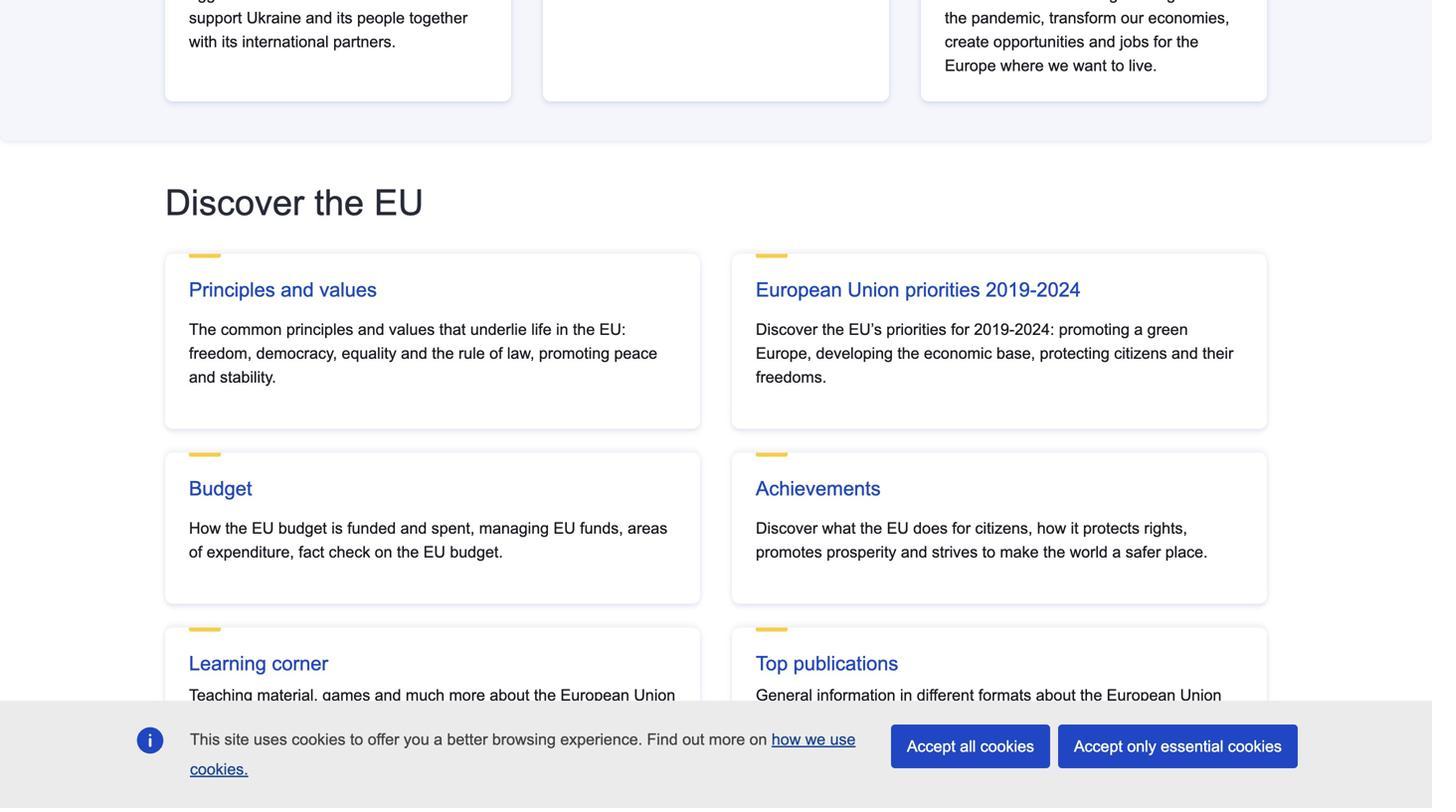 Task type: describe. For each thing, give the bounding box(es) containing it.
expenditure,
[[207, 544, 294, 562]]

learning corner link
[[189, 653, 328, 675]]

at
[[928, 711, 942, 729]]

common
[[221, 321, 282, 339]]

you
[[404, 731, 429, 749]]

1 vertical spatial more
[[709, 731, 745, 749]]

and up principles
[[281, 279, 314, 301]]

out
[[682, 731, 705, 749]]

uses
[[254, 731, 287, 749]]

place.
[[1166, 544, 1208, 562]]

teenagers,
[[398, 711, 473, 729]]

games
[[323, 687, 370, 705]]

teachers
[[477, 711, 538, 729]]

to inside discover what the eu does for citizens, how it protects rights, promotes prosperity and strives to make the world a safer place.
[[982, 544, 996, 562]]

spent,
[[431, 520, 475, 538]]

about inside general information in different formats about the european union and what it does, aimed at people over 18.
[[1036, 687, 1076, 705]]

1 horizontal spatial union
[[848, 279, 900, 301]]

18.
[[1034, 711, 1056, 729]]

more inside teaching material, games and much more about the european union and its activities, for children, teenagers, teachers and parents.
[[449, 687, 485, 705]]

use
[[830, 731, 856, 749]]

it inside discover what the eu does for citizens, how it protects rights, promotes prosperity and strives to make the world a safer place.
[[1071, 520, 1079, 538]]

of inside the common principles and values that underlie life in the eu: freedom, democracy, equality and the rule of law, promoting peace and stability.
[[489, 345, 503, 363]]

how we use cookies.
[[190, 731, 856, 779]]

european inside teaching material, games and much more about the european union and its activities, for children, teenagers, teachers and parents.
[[561, 687, 630, 705]]

accept all cookies
[[907, 738, 1034, 756]]

find
[[647, 731, 678, 749]]

freedom,
[[189, 345, 252, 363]]

what inside general information in different formats about the european union and what it does, aimed at people over 18.
[[787, 711, 821, 729]]

parents.
[[574, 711, 631, 729]]

citizens
[[1114, 345, 1167, 363]]

and inside discover the eu's priorities for 2019-2024: promoting a green europe, developing the economic base, protecting citizens and their freedoms.
[[1172, 345, 1198, 363]]

accept only essential cookies link
[[1058, 725, 1298, 769]]

and right the equality
[[401, 345, 428, 363]]

europe,
[[756, 345, 812, 363]]

offer
[[368, 731, 399, 749]]

teaching material, games and much more about the european union and its activities, for children, teenagers, teachers and parents.
[[189, 687, 676, 729]]

the inside general information in different formats about the european union and what it does, aimed at people over 18.
[[1080, 687, 1102, 705]]

1 horizontal spatial european
[[756, 279, 842, 301]]

accept only essential cookies
[[1074, 738, 1282, 756]]

and down freedom,
[[189, 369, 216, 387]]

children,
[[333, 711, 393, 729]]

for inside discover the eu's priorities for 2019-2024: promoting a green europe, developing the economic base, protecting citizens and their freedoms.
[[951, 321, 970, 339]]

fact
[[299, 544, 324, 562]]

does,
[[837, 711, 876, 729]]

a inside discover what the eu does for citizens, how it protects rights, promotes prosperity and strives to make the world a safer place.
[[1112, 544, 1121, 562]]

union inside teaching material, games and much more about the european union and its activities, for children, teenagers, teachers and parents.
[[634, 687, 676, 705]]

that
[[439, 321, 466, 339]]

equality
[[342, 345, 397, 363]]

this
[[190, 731, 220, 749]]

developing
[[816, 345, 893, 363]]

rights,
[[1144, 520, 1188, 538]]

how
[[189, 520, 221, 538]]

is
[[331, 520, 343, 538]]

its
[[220, 711, 236, 729]]

areas
[[628, 520, 668, 538]]

and up this
[[189, 711, 216, 729]]

principles
[[286, 321, 354, 339]]

does
[[913, 520, 948, 538]]

people
[[946, 711, 994, 729]]

accept for accept only essential cookies
[[1074, 738, 1123, 756]]

browsing
[[492, 731, 556, 749]]

life
[[531, 321, 552, 339]]

accept all cookies link
[[891, 725, 1050, 769]]

0 vertical spatial values
[[319, 279, 377, 301]]

about inside teaching material, games and much more about the european union and its activities, for children, teenagers, teachers and parents.
[[490, 687, 530, 705]]

2024
[[1037, 279, 1081, 301]]

budget
[[278, 520, 327, 538]]

the inside teaching material, games and much more about the european union and its activities, for children, teenagers, teachers and parents.
[[534, 687, 556, 705]]

different
[[917, 687, 974, 705]]

law,
[[507, 345, 535, 363]]

of inside how the eu budget is funded and spent, managing eu funds, areas of expenditure, fact check on the eu budget.
[[189, 544, 202, 562]]

citizens,
[[975, 520, 1033, 538]]

general
[[756, 687, 813, 705]]

budget
[[189, 478, 252, 500]]

site
[[224, 731, 249, 749]]

funds,
[[580, 520, 623, 538]]

top
[[756, 653, 788, 675]]

budget.
[[450, 544, 503, 562]]

the
[[189, 321, 216, 339]]

principles and values link
[[189, 279, 377, 301]]

this site uses cookies to offer you a better browsing experience. find out more on
[[190, 731, 772, 749]]

discover the eu
[[165, 183, 424, 223]]

learning corner
[[189, 653, 328, 675]]

0 vertical spatial 2019-
[[986, 279, 1037, 301]]

funded
[[347, 520, 396, 538]]

how the eu budget is funded and spent, managing eu funds, areas of expenditure, fact check on the eu budget.
[[189, 520, 668, 562]]

general information in different formats about the european union and what it does, aimed at people over 18.
[[756, 687, 1222, 729]]

essential
[[1161, 738, 1224, 756]]

and up the equality
[[358, 321, 384, 339]]

values inside the common principles and values that underlie life in the eu: freedom, democracy, equality and the rule of law, promoting peace and stability.
[[389, 321, 435, 339]]

the common principles and values that underlie life in the eu: freedom, democracy, equality and the rule of law, promoting peace and stability.
[[189, 321, 658, 387]]

0 horizontal spatial a
[[434, 731, 443, 749]]

budget link
[[189, 478, 252, 500]]

stability.
[[220, 369, 276, 387]]



Task type: locate. For each thing, give the bounding box(es) containing it.
1 vertical spatial how
[[772, 731, 801, 749]]

safer
[[1126, 544, 1161, 562]]

cookies right uses
[[292, 731, 346, 749]]

a down teenagers,
[[434, 731, 443, 749]]

0 vertical spatial to
[[982, 544, 996, 562]]

accept for accept all cookies
[[907, 738, 956, 756]]

0 horizontal spatial about
[[490, 687, 530, 705]]

values left that
[[389, 321, 435, 339]]

0 horizontal spatial how
[[772, 731, 801, 749]]

teaching
[[189, 687, 253, 705]]

2 horizontal spatial union
[[1180, 687, 1222, 705]]

1 vertical spatial priorities
[[887, 321, 947, 339]]

material,
[[257, 687, 318, 705]]

better
[[447, 731, 488, 749]]

discover inside discover the eu's priorities for 2019-2024: promoting a green europe, developing the economic base, protecting citizens and their freedoms.
[[756, 321, 818, 339]]

and inside general information in different formats about the european union and what it does, aimed at people over 18.
[[756, 711, 783, 729]]

how left we
[[772, 731, 801, 749]]

experience.
[[560, 731, 643, 749]]

protecting
[[1040, 345, 1110, 363]]

union
[[848, 279, 900, 301], [634, 687, 676, 705], [1180, 687, 1222, 705]]

principles
[[189, 279, 275, 301]]

priorities inside discover the eu's priorities for 2019-2024: promoting a green europe, developing the economic base, protecting citizens and their freedoms.
[[887, 321, 947, 339]]

learning
[[189, 653, 266, 675]]

2019- up 2024:
[[986, 279, 1037, 301]]

for inside teaching material, games and much more about the european union and its activities, for children, teenagers, teachers and parents.
[[310, 711, 329, 729]]

0 horizontal spatial what
[[787, 711, 821, 729]]

it
[[1071, 520, 1079, 538], [825, 711, 833, 729]]

base,
[[997, 345, 1036, 363]]

1 vertical spatial a
[[1112, 544, 1121, 562]]

discover up the promotes
[[756, 520, 818, 538]]

0 horizontal spatial accept
[[907, 738, 956, 756]]

0 vertical spatial more
[[449, 687, 485, 705]]

eu's
[[849, 321, 882, 339]]

and inside discover what the eu does for citizens, how it protects rights, promotes prosperity and strives to make the world a safer place.
[[901, 544, 928, 562]]

discover for discover the eu's priorities for 2019-2024: promoting a green europe, developing the economic base, protecting citizens and their freedoms.
[[756, 321, 818, 339]]

what up we
[[787, 711, 821, 729]]

how inside discover what the eu does for citizens, how it protects rights, promotes prosperity and strives to make the world a safer place.
[[1037, 520, 1066, 538]]

of down how at the bottom left of page
[[189, 544, 202, 562]]

0 horizontal spatial cookies
[[292, 731, 346, 749]]

0 vertical spatial in
[[556, 321, 569, 339]]

priorities
[[905, 279, 980, 301], [887, 321, 947, 339]]

1 horizontal spatial how
[[1037, 520, 1066, 538]]

democracy,
[[256, 345, 337, 363]]

2024:
[[1015, 321, 1055, 339]]

2 horizontal spatial cookies
[[1228, 738, 1282, 756]]

it inside general information in different formats about the european union and what it does, aimed at people over 18.
[[825, 711, 833, 729]]

0 horizontal spatial more
[[449, 687, 485, 705]]

1 vertical spatial it
[[825, 711, 833, 729]]

promoting
[[1059, 321, 1130, 339], [539, 345, 610, 363]]

in
[[556, 321, 569, 339], [900, 687, 913, 705]]

in right life
[[556, 321, 569, 339]]

check
[[329, 544, 370, 562]]

more up teenagers,
[[449, 687, 485, 705]]

promotes
[[756, 544, 822, 562]]

1 vertical spatial discover
[[756, 321, 818, 339]]

what inside discover what the eu does for citizens, how it protects rights, promotes prosperity and strives to make the world a safer place.
[[822, 520, 856, 538]]

promoting inside the common principles and values that underlie life in the eu: freedom, democracy, equality and the rule of law, promoting peace and stability.
[[539, 345, 610, 363]]

1 horizontal spatial it
[[1071, 520, 1079, 538]]

in inside the common principles and values that underlie life in the eu: freedom, democracy, equality and the rule of law, promoting peace and stability.
[[556, 321, 569, 339]]

union up find
[[634, 687, 676, 705]]

make
[[1000, 544, 1039, 562]]

and inside how the eu budget is funded and spent, managing eu funds, areas of expenditure, fact check on the eu budget.
[[400, 520, 427, 538]]

cookies right essential
[[1228, 738, 1282, 756]]

0 horizontal spatial in
[[556, 321, 569, 339]]

more right the out
[[709, 731, 745, 749]]

and up children,
[[375, 687, 401, 705]]

1 horizontal spatial of
[[489, 345, 503, 363]]

the
[[314, 183, 364, 223], [573, 321, 595, 339], [822, 321, 844, 339], [432, 345, 454, 363], [898, 345, 920, 363], [225, 520, 247, 538], [860, 520, 882, 538], [397, 544, 419, 562], [1043, 544, 1066, 562], [534, 687, 556, 705], [1080, 687, 1102, 705]]

to
[[982, 544, 996, 562], [350, 731, 363, 749]]

aimed
[[881, 711, 924, 729]]

formats
[[979, 687, 1032, 705]]

to down "citizens,"
[[982, 544, 996, 562]]

more
[[449, 687, 485, 705], [709, 731, 745, 749]]

information
[[817, 687, 896, 705]]

on down funded
[[375, 544, 392, 562]]

strives
[[932, 544, 978, 562]]

1 vertical spatial on
[[750, 731, 767, 749]]

1 vertical spatial promoting
[[539, 345, 610, 363]]

for inside discover what the eu does for citizens, how it protects rights, promotes prosperity and strives to make the world a safer place.
[[952, 520, 971, 538]]

1 vertical spatial of
[[189, 544, 202, 562]]

priorities up economic
[[905, 279, 980, 301]]

2019- up base,
[[974, 321, 1015, 339]]

it up world
[[1071, 520, 1079, 538]]

cookies for this
[[292, 731, 346, 749]]

a
[[1134, 321, 1143, 339], [1112, 544, 1121, 562], [434, 731, 443, 749]]

for down games
[[310, 711, 329, 729]]

1 vertical spatial in
[[900, 687, 913, 705]]

1 horizontal spatial more
[[709, 731, 745, 749]]

their
[[1203, 345, 1234, 363]]

2 vertical spatial a
[[434, 731, 443, 749]]

values
[[319, 279, 377, 301], [389, 321, 435, 339]]

0 horizontal spatial values
[[319, 279, 377, 301]]

cookies for accept
[[1228, 738, 1282, 756]]

discover up 'principles'
[[165, 183, 304, 223]]

european up europe,
[[756, 279, 842, 301]]

0 horizontal spatial to
[[350, 731, 363, 749]]

2 horizontal spatial a
[[1134, 321, 1143, 339]]

only
[[1127, 738, 1157, 756]]

cookies down over
[[981, 738, 1034, 756]]

0 vertical spatial for
[[951, 321, 970, 339]]

protects
[[1083, 520, 1140, 538]]

1 vertical spatial values
[[389, 321, 435, 339]]

2 about from the left
[[1036, 687, 1076, 705]]

for up economic
[[951, 321, 970, 339]]

0 vertical spatial on
[[375, 544, 392, 562]]

in inside general information in different formats about the european union and what it does, aimed at people over 18.
[[900, 687, 913, 705]]

a inside discover the eu's priorities for 2019-2024: promoting a green europe, developing the economic base, protecting citizens and their freedoms.
[[1134, 321, 1143, 339]]

of down the underlie
[[489, 345, 503, 363]]

much
[[406, 687, 445, 705]]

1 about from the left
[[490, 687, 530, 705]]

accept down at
[[907, 738, 956, 756]]

cookies
[[292, 731, 346, 749], [981, 738, 1034, 756], [1228, 738, 1282, 756]]

on inside how the eu budget is funded and spent, managing eu funds, areas of expenditure, fact check on the eu budget.
[[375, 544, 392, 562]]

promoting up protecting
[[1059, 321, 1130, 339]]

peace
[[614, 345, 658, 363]]

about
[[490, 687, 530, 705], [1036, 687, 1076, 705]]

2019-
[[986, 279, 1037, 301], [974, 321, 1015, 339]]

green
[[1148, 321, 1188, 339]]

0 horizontal spatial european
[[561, 687, 630, 705]]

0 horizontal spatial on
[[375, 544, 392, 562]]

and
[[281, 279, 314, 301], [358, 321, 384, 339], [401, 345, 428, 363], [1172, 345, 1198, 363], [189, 369, 216, 387], [400, 520, 427, 538], [901, 544, 928, 562], [375, 687, 401, 705], [189, 711, 216, 729], [543, 711, 569, 729], [756, 711, 783, 729]]

0 vertical spatial it
[[1071, 520, 1079, 538]]

for up strives
[[952, 520, 971, 538]]

1 horizontal spatial a
[[1112, 544, 1121, 562]]

2 accept from the left
[[1074, 738, 1123, 756]]

european union priorities 2019-2024 link
[[756, 279, 1081, 301]]

in up aimed
[[900, 687, 913, 705]]

0 horizontal spatial it
[[825, 711, 833, 729]]

union up essential
[[1180, 687, 1222, 705]]

about up '18.'
[[1036, 687, 1076, 705]]

how
[[1037, 520, 1066, 538], [772, 731, 801, 749]]

values up principles
[[319, 279, 377, 301]]

corner
[[272, 653, 328, 675]]

1 horizontal spatial what
[[822, 520, 856, 538]]

cookies.
[[190, 761, 248, 779]]

freedoms.
[[756, 369, 827, 387]]

0 vertical spatial promoting
[[1059, 321, 1130, 339]]

1 vertical spatial 2019-
[[974, 321, 1015, 339]]

0 horizontal spatial union
[[634, 687, 676, 705]]

eu:
[[599, 321, 626, 339]]

a down protects
[[1112, 544, 1121, 562]]

priorities down european union priorities 2019-2024
[[887, 321, 947, 339]]

1 vertical spatial for
[[952, 520, 971, 538]]

accept inside accept only essential cookies link
[[1074, 738, 1123, 756]]

0 vertical spatial discover
[[165, 183, 304, 223]]

2 vertical spatial for
[[310, 711, 329, 729]]

eu
[[374, 183, 424, 223], [252, 520, 274, 538], [554, 520, 576, 538], [887, 520, 909, 538], [423, 544, 446, 562]]

1 horizontal spatial promoting
[[1059, 321, 1130, 339]]

0 vertical spatial a
[[1134, 321, 1143, 339]]

and down does
[[901, 544, 928, 562]]

accept
[[907, 738, 956, 756], [1074, 738, 1123, 756]]

0 vertical spatial priorities
[[905, 279, 980, 301]]

0 vertical spatial what
[[822, 520, 856, 538]]

discover the eu's priorities for 2019-2024: promoting a green europe, developing the economic base, protecting citizens and their freedoms.
[[756, 321, 1234, 387]]

2 horizontal spatial european
[[1107, 687, 1176, 705]]

european up the parents.
[[561, 687, 630, 705]]

union up eu's
[[848, 279, 900, 301]]

achievements
[[756, 478, 881, 500]]

european inside general information in different formats about the european union and what it does, aimed at people over 18.
[[1107, 687, 1176, 705]]

1 horizontal spatial values
[[389, 321, 435, 339]]

and up browsing
[[543, 711, 569, 729]]

1 horizontal spatial in
[[900, 687, 913, 705]]

about up teachers
[[490, 687, 530, 705]]

prosperity
[[827, 544, 897, 562]]

2019- inside discover the eu's priorities for 2019-2024: promoting a green europe, developing the economic base, protecting citizens and their freedoms.
[[974, 321, 1015, 339]]

0 vertical spatial of
[[489, 345, 503, 363]]

top publications link
[[756, 653, 899, 675]]

how inside how we use cookies.
[[772, 731, 801, 749]]

a up 'citizens'
[[1134, 321, 1143, 339]]

over
[[998, 711, 1029, 729]]

achievements link
[[756, 478, 881, 500]]

all
[[960, 738, 976, 756]]

discover what the eu does for citizens, how it protects rights, promotes prosperity and strives to make the world a safer place.
[[756, 520, 1208, 562]]

1 accept from the left
[[907, 738, 956, 756]]

promoting inside discover the eu's priorities for 2019-2024: promoting a green europe, developing the economic base, protecting citizens and their freedoms.
[[1059, 321, 1130, 339]]

1 vertical spatial to
[[350, 731, 363, 749]]

and down green
[[1172, 345, 1198, 363]]

0 vertical spatial how
[[1037, 520, 1066, 538]]

underlie
[[470, 321, 527, 339]]

promoting down life
[[539, 345, 610, 363]]

principles and values
[[189, 279, 377, 301]]

union inside general information in different formats about the european union and what it does, aimed at people over 18.
[[1180, 687, 1222, 705]]

1 horizontal spatial about
[[1036, 687, 1076, 705]]

publications
[[794, 653, 899, 675]]

discover up europe,
[[756, 321, 818, 339]]

discover inside discover what the eu does for citizens, how it protects rights, promotes prosperity and strives to make the world a safer place.
[[756, 520, 818, 538]]

managing
[[479, 520, 549, 538]]

discover for discover what the eu does for citizens, how it protects rights, promotes prosperity and strives to make the world a safer place.
[[756, 520, 818, 538]]

2 vertical spatial discover
[[756, 520, 818, 538]]

and down general
[[756, 711, 783, 729]]

1 horizontal spatial on
[[750, 731, 767, 749]]

rule
[[459, 345, 485, 363]]

how we use cookies. link
[[190, 731, 856, 779]]

0 horizontal spatial promoting
[[539, 345, 610, 363]]

on down general
[[750, 731, 767, 749]]

1 vertical spatial what
[[787, 711, 821, 729]]

european union priorities 2019-2024
[[756, 279, 1081, 301]]

accept inside accept all cookies link
[[907, 738, 956, 756]]

to down children,
[[350, 731, 363, 749]]

how up make
[[1037, 520, 1066, 538]]

1 horizontal spatial to
[[982, 544, 996, 562]]

activities,
[[240, 711, 306, 729]]

it up we
[[825, 711, 833, 729]]

discover for discover the eu
[[165, 183, 304, 223]]

discover
[[165, 183, 304, 223], [756, 321, 818, 339], [756, 520, 818, 538]]

what up prosperity
[[822, 520, 856, 538]]

accept left the only
[[1074, 738, 1123, 756]]

0 horizontal spatial of
[[189, 544, 202, 562]]

1 horizontal spatial cookies
[[981, 738, 1034, 756]]

european up the only
[[1107, 687, 1176, 705]]

eu inside discover what the eu does for citizens, how it protects rights, promotes prosperity and strives to make the world a safer place.
[[887, 520, 909, 538]]

and left spent,
[[400, 520, 427, 538]]

1 horizontal spatial accept
[[1074, 738, 1123, 756]]



Task type: vqa. For each thing, say whether or not it's contained in the screenshot.
first Are from the bottom of the page
no



